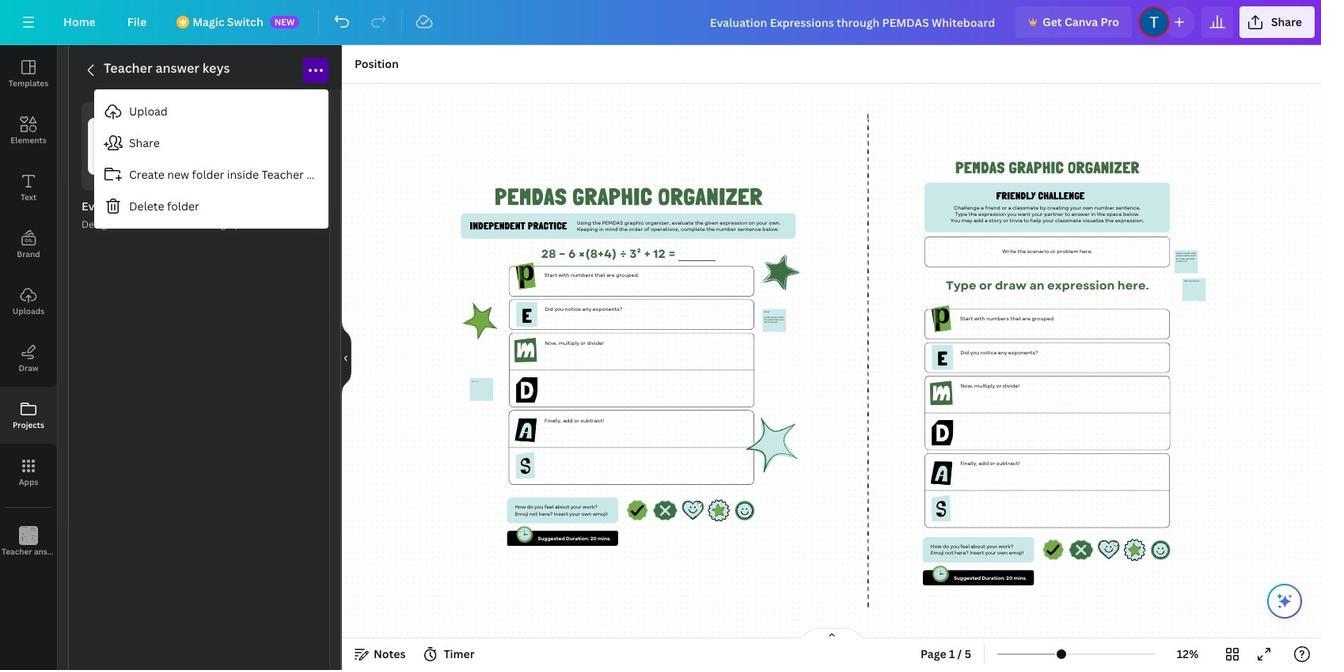 Task type: vqa. For each thing, say whether or not it's contained in the screenshot.


Task type: locate. For each thing, give the bounding box(es) containing it.
1 horizontal spatial graphic
[[1009, 159, 1064, 178]]

start with numbers that are grouped. down ×(8+4)
[[544, 272, 639, 279]]

pemdas graphic organizer up the friendly challenge
[[956, 159, 1140, 178]]

0 horizontal spatial now,
[[545, 340, 557, 347]]

keys right ;
[[63, 546, 81, 558]]

classmate down friendly
[[1013, 204, 1039, 211]]

20
[[590, 536, 597, 543], [1006, 575, 1013, 582]]

pemdas up friend
[[956, 159, 1005, 178]]

grouped.
[[616, 272, 639, 279], [1032, 315, 1055, 322]]

1 horizontal spatial with
[[974, 315, 985, 322]]

0 horizontal spatial did you notice any exponents?
[[545, 306, 622, 313]]

grouped. down ÷
[[616, 272, 639, 279]]

switch
[[227, 14, 263, 29]]

0 vertical spatial teacher answer keys
[[104, 59, 230, 77]]

answer right ;
[[34, 546, 61, 558]]

mins.
[[598, 536, 611, 543], [1014, 575, 1027, 582]]

0 horizontal spatial about
[[555, 504, 569, 511]]

0 horizontal spatial do
[[527, 504, 533, 511]]

canva assistant image
[[1276, 592, 1295, 611]]

below. right space
[[1123, 211, 1140, 218]]

2 horizontal spatial own
[[1083, 204, 1093, 211]]

0 vertical spatial graphic
[[1009, 159, 1064, 178]]

finally, add or subtract!
[[544, 417, 604, 424], [960, 460, 1020, 467]]

pemdas left graphic at top
[[602, 219, 623, 227]]

0 vertical spatial add
[[974, 217, 983, 225]]

expression right an
[[1047, 277, 1115, 294]]

3²
[[629, 245, 641, 262]]

templates button
[[0, 45, 57, 102]]

e
[[522, 304, 532, 328], [938, 347, 948, 370]]

2 horizontal spatial teacher
[[262, 167, 304, 182]]

0 horizontal spatial not
[[529, 511, 537, 518]]

in
[[1091, 211, 1096, 218], [599, 226, 604, 233]]

group
[[82, 102, 196, 191]]

own inside challenge a friend or a classmate by creating your own number sentence. type the expression you want your partner to answer in the space below. you may add a story or trivia to help your classmate visualize the expression.
[[1083, 204, 1093, 211]]

1 vertical spatial finally,
[[960, 460, 978, 467]]

folder inside "delete folder" button
[[167, 199, 199, 214]]

1 vertical spatial any
[[998, 349, 1007, 356]]

1 vertical spatial e
[[938, 347, 948, 370]]

1 horizontal spatial suggested
[[954, 575, 981, 582]]

pemdas up independent practice
[[495, 183, 567, 210]]

0 vertical spatial start with numbers that are grouped.
[[544, 272, 639, 279]]

0 horizontal spatial emoji
[[515, 511, 528, 518]]

1 horizontal spatial below.
[[1123, 211, 1140, 218]]

number left 'sentence'
[[716, 226, 736, 233]]

the right the visualize
[[1105, 217, 1114, 225]]

do
[[527, 504, 533, 511], [943, 544, 949, 551]]

to left help
[[1024, 217, 1029, 225]]

answer inside challenge a friend or a classmate by creating your own number sentence. type the expression you want your partner to answer in the space below. you may add a story or trivia to help your classmate visualize the expression.
[[1071, 211, 1090, 218]]

classmate down creating at the top
[[1055, 217, 1082, 225]]

numbers
[[570, 272, 593, 279], [986, 315, 1009, 322]]

folder down new
[[167, 199, 199, 214]]

teacher answer keys down 'apps'
[[2, 546, 81, 558]]

5
[[965, 647, 972, 662]]

2 horizontal spatial expression
[[1047, 277, 1115, 294]]

the left given
[[695, 219, 703, 227]]

0 horizontal spatial e
[[522, 304, 532, 328]]

1 horizontal spatial finally, add or subtract!
[[960, 460, 1020, 467]]

0 vertical spatial notice
[[565, 306, 581, 313]]

a left story
[[985, 217, 988, 225]]

exponents? down 28 − 6 ×(8+4) ÷ 3² + 12 =
[[592, 306, 622, 313]]

0 vertical spatial keys
[[203, 59, 230, 77]]

0 horizontal spatial classmate
[[1013, 204, 1039, 211]]

answer right creating at the top
[[1071, 211, 1090, 218]]

28
[[541, 245, 556, 262]]

in left mind
[[599, 226, 604, 233]]

divide!
[[587, 340, 604, 347], [1003, 383, 1020, 390]]

below.
[[1123, 211, 1140, 218], [762, 226, 779, 233]]

side panel tab list
[[0, 45, 81, 571]]

0 vertical spatial subtract!
[[580, 417, 604, 424]]

projects button
[[0, 387, 57, 444]]

grouped. down type or draw an expression here.
[[1032, 315, 1055, 322]]

1 vertical spatial type
[[946, 277, 976, 294]]

keys inside button
[[347, 167, 371, 182]]

help
[[1030, 217, 1042, 225]]

infographic down evaluating
[[202, 218, 255, 232]]

story
[[989, 217, 1002, 225]]

teacher inside side panel tab list
[[2, 546, 32, 558]]

share
[[1272, 14, 1303, 29], [129, 135, 160, 150]]

to right partner
[[1065, 211, 1070, 218]]

pemdas graphic organizer up graphic at top
[[495, 183, 763, 210]]

teacher answer keys inside side panel tab list
[[2, 546, 81, 558]]

add
[[974, 217, 983, 225], [563, 417, 573, 424], [979, 460, 989, 467]]

a
[[981, 204, 984, 211], [1008, 204, 1011, 211], [985, 217, 988, 225]]

12% button
[[1163, 642, 1214, 668]]

number inside using the pemdas graphic organizer, evaluate the given expression on your own. keeping in mind the order of operations, complete the number sentence below.
[[716, 226, 736, 233]]

multiply
[[559, 340, 579, 347], [975, 383, 995, 390]]

teacher answer keys up upload
[[104, 59, 230, 77]]

templates
[[9, 78, 48, 89]]

add inside challenge a friend or a classmate by creating your own number sentence. type the expression you want your partner to answer in the space below. you may add a story or trivia to help your classmate visualize the expression.
[[974, 217, 983, 225]]

answer up expressions
[[307, 167, 345, 182]]

1 vertical spatial now,
[[961, 383, 973, 390]]

start with numbers that are grouped.
[[544, 272, 639, 279], [960, 315, 1055, 322]]

1 vertical spatial own
[[581, 511, 592, 518]]

number
[[1095, 204, 1115, 211], [716, 226, 736, 233]]

2 vertical spatial keys
[[63, 546, 81, 558]]

0 horizontal spatial grouped.
[[616, 272, 639, 279]]

1 vertical spatial number
[[716, 226, 736, 233]]

1 horizontal spatial pemdas
[[602, 219, 623, 227]]

0 horizontal spatial teacher
[[2, 546, 32, 558]]

1 horizontal spatial divide!
[[1003, 383, 1020, 390]]

1 horizontal spatial duration:
[[982, 575, 1005, 582]]

pemdas graphic organizer
[[956, 159, 1140, 178], [495, 183, 763, 210]]

0 horizontal spatial suggested
[[538, 536, 565, 543]]

in left space
[[1091, 211, 1096, 218]]

0 horizontal spatial organizer
[[658, 183, 763, 210]]

0 horizontal spatial 20
[[590, 536, 597, 543]]

1 vertical spatial expression
[[720, 219, 747, 227]]

type left friend
[[955, 211, 967, 218]]

practice
[[528, 220, 567, 232]]

you
[[951, 217, 960, 225]]

below. right on
[[762, 226, 779, 233]]

0 horizontal spatial finally, add or subtract!
[[544, 417, 604, 424]]

suggested
[[538, 536, 565, 543], [954, 575, 981, 582]]

0 horizontal spatial insert
[[554, 511, 568, 518]]

1 horizontal spatial insert
[[970, 550, 984, 557]]

1 horizontal spatial mins.
[[1014, 575, 1027, 582]]

2 vertical spatial expression
[[1047, 277, 1115, 294]]

in inside using the pemdas graphic organizer, evaluate the given expression on your own. keeping in mind the order of operations, complete the number sentence below.
[[599, 226, 604, 233]]

keys up evaluating expressions infographic infographic
[[347, 167, 371, 182]]

0 vertical spatial how
[[515, 504, 526, 511]]

challenge up creating at the top
[[1038, 190, 1085, 202]]

did you notice any exponents? down 6
[[545, 306, 622, 313]]

start with numbers that are grouped. down 'draw' at the top of page
[[960, 315, 1055, 322]]

any down ×(8+4)
[[582, 306, 591, 313]]

keys up upload button
[[203, 59, 230, 77]]

file
[[127, 14, 147, 29]]

that down ×(8+4)
[[594, 272, 605, 279]]

pemdas inside using the pemdas graphic organizer, evaluate the given expression on your own. keeping in mind the order of operations, complete the number sentence below.
[[602, 219, 623, 227]]

a left friend
[[981, 204, 984, 211]]

graphic up mind
[[573, 183, 653, 210]]

answer inside button
[[307, 167, 345, 182]]

did you notice any exponents? down 'draw' at the top of page
[[961, 349, 1038, 356]]

expression left on
[[720, 219, 747, 227]]

teacher down file popup button
[[104, 59, 153, 77]]

share button
[[94, 128, 329, 159]]

main menu bar
[[0, 0, 1322, 45]]

1 vertical spatial how do you feel about your work? emoji not here? insert your own emoji!
[[931, 544, 1024, 557]]

type or draw an expression here.
[[946, 277, 1149, 294]]

0 horizontal spatial challenge
[[954, 204, 980, 211]]

exponents? down 'draw' at the top of page
[[1008, 349, 1038, 356]]

1 horizontal spatial did you notice any exponents?
[[961, 349, 1038, 356]]

1 horizontal spatial did
[[961, 349, 969, 356]]

0 horizontal spatial multiply
[[559, 340, 579, 347]]

1 horizontal spatial start
[[960, 315, 973, 322]]

infographic
[[328, 199, 390, 214], [202, 218, 255, 232]]

expression left 'trivia'
[[978, 211, 1006, 218]]

number up the visualize
[[1095, 204, 1115, 211]]

numbers down 6
[[570, 272, 593, 279]]

the right mind
[[619, 226, 628, 233]]

expression inside challenge a friend or a classmate by creating your own number sentence. type the expression you want your partner to answer in the space below. you may add a story or trivia to help your classmate visualize the expression.
[[978, 211, 1006, 218]]

organizer up given
[[658, 183, 763, 210]]

with down −
[[558, 272, 569, 279]]

pemdas
[[956, 159, 1005, 178], [495, 183, 567, 210], [602, 219, 623, 227]]

emoji!
[[593, 511, 608, 518], [1009, 550, 1024, 557]]

insert
[[554, 511, 568, 518], [970, 550, 984, 557]]

0 horizontal spatial number
[[716, 226, 736, 233]]

upload
[[129, 104, 168, 119]]

challenge up may
[[954, 204, 980, 211]]

0 vertical spatial challenge
[[1038, 190, 1085, 202]]

notice down 'draw' at the top of page
[[981, 349, 997, 356]]

folder right new
[[192, 167, 224, 182]]

share inside share dropdown button
[[1272, 14, 1303, 29]]

0 horizontal spatial pemdas
[[495, 183, 567, 210]]

sentence
[[737, 226, 761, 233]]

finally,
[[544, 417, 562, 424], [960, 460, 978, 467]]

0 vertical spatial start
[[544, 272, 557, 279]]

teacher down 'apps'
[[2, 546, 32, 558]]

your inside using the pemdas graphic organizer, evaluate the given expression on your own. keeping in mind the order of operations, complete the number sentence below.
[[756, 219, 768, 227]]

are down an
[[1022, 315, 1031, 322]]

0 horizontal spatial are
[[606, 272, 615, 279]]

challenge inside challenge a friend or a classmate by creating your own number sentence. type the expression you want your partner to answer in the space below. you may add a story or trivia to help your classmate visualize the expression.
[[954, 204, 980, 211]]

0 horizontal spatial infographic
[[202, 218, 255, 232]]

not
[[529, 511, 537, 518], [945, 550, 954, 557]]

any
[[582, 306, 591, 313], [998, 349, 1007, 356]]

that down 'draw' at the top of page
[[1010, 315, 1021, 322]]

1 horizontal spatial finally,
[[960, 460, 978, 467]]

×(8+4)
[[579, 245, 617, 262]]

graphic up the friendly challenge
[[1009, 159, 1064, 178]]

0 vertical spatial work?
[[582, 504, 597, 511]]

subtract!
[[580, 417, 604, 424], [996, 460, 1020, 467]]

duration:
[[566, 536, 589, 543], [982, 575, 1005, 582]]

expressions
[[261, 199, 326, 214]]

teacher answer keys
[[104, 59, 230, 77], [2, 546, 81, 558]]

1 vertical spatial folder
[[167, 199, 199, 214]]

numbers down 'draw' at the top of page
[[986, 315, 1009, 322]]

answer
[[156, 59, 200, 77], [307, 167, 345, 182], [1071, 211, 1090, 218], [34, 546, 61, 558]]

0 horizontal spatial teacher answer keys
[[2, 546, 81, 558]]

or
[[1002, 204, 1007, 211], [1003, 217, 1009, 225], [979, 277, 992, 294], [580, 340, 586, 347], [996, 383, 1002, 390], [574, 417, 579, 424], [990, 460, 995, 467]]

page
[[921, 647, 947, 662]]

organizer
[[1068, 159, 1140, 178], [658, 183, 763, 210]]

2 vertical spatial teacher
[[2, 546, 32, 558]]

how
[[515, 504, 526, 511], [931, 544, 942, 551]]

1 vertical spatial emoji
[[931, 550, 944, 557]]

elements
[[11, 135, 47, 146]]

timer
[[444, 647, 475, 662]]

1 vertical spatial insert
[[970, 550, 984, 557]]

type left 'draw' at the top of page
[[946, 277, 976, 294]]

notice down 6
[[565, 306, 581, 313]]

1 horizontal spatial challenge
[[1038, 190, 1085, 202]]

classmate
[[1013, 204, 1039, 211], [1055, 217, 1082, 225]]

0 horizontal spatial exponents?
[[592, 306, 622, 313]]

0 horizontal spatial mins.
[[598, 536, 611, 543]]

may
[[962, 217, 972, 225]]

did you notice any exponents?
[[545, 306, 622, 313], [961, 349, 1038, 356]]

1 horizontal spatial notice
[[981, 349, 997, 356]]

a down friendly
[[1008, 204, 1011, 211]]

here?
[[539, 511, 553, 518], [955, 550, 969, 557]]

1 horizontal spatial start with numbers that are grouped.
[[960, 315, 1055, 322]]

teacher up expressions
[[262, 167, 304, 182]]

are down 28 − 6 ×(8+4) ÷ 3² + 12 =
[[606, 272, 615, 279]]

teacher
[[104, 59, 153, 77], [262, 167, 304, 182], [2, 546, 32, 558]]

keys
[[203, 59, 230, 77], [347, 167, 371, 182], [63, 546, 81, 558]]

1 horizontal spatial now,
[[961, 383, 973, 390]]

the
[[969, 211, 977, 218], [1097, 211, 1106, 218], [1105, 217, 1114, 225], [592, 219, 601, 227], [695, 219, 703, 227], [619, 226, 628, 233], [706, 226, 715, 233]]

organizer up "sentence."
[[1068, 159, 1140, 178]]

evaluating expressions infographic infographic
[[202, 199, 390, 232]]

infographic right expressions
[[328, 199, 390, 214]]

0 vertical spatial type
[[955, 211, 967, 218]]

start
[[544, 272, 557, 279], [960, 315, 973, 322]]

with down type or draw an expression here.
[[974, 315, 985, 322]]

0 horizontal spatial did
[[545, 306, 553, 313]]

home
[[63, 14, 96, 29]]

0 horizontal spatial own
[[581, 511, 592, 518]]

any down 'draw' at the top of page
[[998, 349, 1007, 356]]

number inside challenge a friend or a classmate by creating your own number sentence. type the expression you want your partner to answer in the space below. you may add a story or trivia to help your classmate visualize the expression.
[[1095, 204, 1115, 211]]

order
[[629, 226, 643, 233]]

0 vertical spatial emoji
[[515, 511, 528, 518]]

with
[[558, 272, 569, 279], [974, 315, 985, 322]]

0 vertical spatial divide!
[[587, 340, 604, 347]]



Task type: describe. For each thing, give the bounding box(es) containing it.
expression.
[[1115, 217, 1144, 225]]

complete
[[681, 226, 705, 233]]

text
[[20, 192, 37, 203]]

1 horizontal spatial here?
[[955, 550, 969, 557]]

1 vertical spatial suggested
[[954, 575, 981, 582]]

1 horizontal spatial organizer
[[1068, 159, 1140, 178]]

projects
[[13, 420, 44, 431]]

friend
[[985, 204, 1000, 211]]

0 vertical spatial classmate
[[1013, 204, 1039, 211]]

new
[[167, 167, 189, 182]]

trivia
[[1010, 217, 1023, 225]]

elements button
[[0, 102, 57, 159]]

0 vertical spatial multiply
[[559, 340, 579, 347]]

expression inside using the pemdas graphic organizer, evaluate the given expression on your own. keeping in mind the order of operations, complete the number sentence below.
[[720, 219, 747, 227]]

independent
[[470, 220, 525, 232]]

get
[[1043, 14, 1062, 29]]

1 vertical spatial divide!
[[1003, 383, 1020, 390]]

mind
[[605, 226, 618, 233]]

uploads button
[[0, 273, 57, 330]]

1 horizontal spatial subtract!
[[996, 460, 1020, 467]]

;
[[27, 548, 30, 558]]

draw button
[[0, 330, 57, 387]]

visualize
[[1083, 217, 1104, 225]]

0 vertical spatial grouped.
[[616, 272, 639, 279]]

given
[[705, 219, 718, 227]]

hide image
[[341, 320, 352, 396]]

partner
[[1044, 211, 1064, 218]]

1 vertical spatial grouped.
[[1032, 315, 1055, 322]]

own.
[[769, 219, 781, 227]]

0 horizontal spatial graphic
[[573, 183, 653, 210]]

0 horizontal spatial a
[[981, 204, 984, 211]]

0 vertical spatial mins.
[[598, 536, 611, 543]]

0 horizontal spatial now, multiply or divide!
[[545, 340, 604, 347]]

apps button
[[0, 444, 57, 501]]

answer inside side panel tab list
[[34, 546, 61, 558]]

0 vertical spatial finally, add or subtract!
[[544, 417, 604, 424]]

0 vertical spatial insert
[[554, 511, 568, 518]]

1 horizontal spatial any
[[998, 349, 1007, 356]]

1 vertical spatial pemdas
[[495, 183, 567, 210]]

0 horizontal spatial subtract!
[[580, 417, 604, 424]]

0 horizontal spatial start with numbers that are grouped.
[[544, 272, 639, 279]]

get canva pro
[[1043, 14, 1120, 29]]

the right complete
[[706, 226, 715, 233]]

delete folder button
[[94, 191, 329, 223]]

position
[[355, 56, 399, 71]]

÷
[[620, 245, 627, 262]]

12
[[653, 245, 666, 262]]

/
[[958, 647, 962, 662]]

1 horizontal spatial exponents?
[[1008, 349, 1038, 356]]

1 horizontal spatial teacher
[[104, 59, 153, 77]]

28 − 6 ×(8+4) ÷ 3² + 12 =
[[541, 245, 675, 262]]

0 vertical spatial duration:
[[566, 536, 589, 543]]

the right you
[[969, 211, 977, 218]]

0 horizontal spatial numbers
[[570, 272, 593, 279]]

0 vertical spatial here?
[[539, 511, 553, 518]]

0 horizontal spatial pemdas graphic organizer
[[495, 183, 763, 210]]

home link
[[51, 6, 108, 38]]

using
[[577, 219, 591, 227]]

0 horizontal spatial work?
[[582, 504, 597, 511]]

of
[[644, 226, 649, 233]]

2 horizontal spatial pemdas
[[956, 159, 1005, 178]]

0 vertical spatial that
[[594, 272, 605, 279]]

0 vertical spatial pemdas graphic organizer
[[956, 159, 1140, 178]]

6
[[568, 245, 576, 262]]

1 horizontal spatial how do you feel about your work? emoji not here? insert your own emoji!
[[931, 544, 1024, 557]]

0 vertical spatial about
[[555, 504, 569, 511]]

+
[[644, 245, 650, 262]]

2 vertical spatial own
[[997, 550, 1008, 557]]

answer up upload
[[156, 59, 200, 77]]

independent practice
[[470, 220, 567, 232]]

notes button
[[348, 642, 412, 668]]

by
[[1040, 204, 1046, 211]]

page 1 / 5
[[921, 647, 972, 662]]

brand button
[[0, 216, 57, 273]]

evaluating expressions infographic group
[[202, 102, 390, 299]]

0 vertical spatial 20
[[590, 536, 597, 543]]

1 horizontal spatial e
[[938, 347, 948, 370]]

get canva pro button
[[1016, 6, 1132, 38]]

0 vertical spatial not
[[529, 511, 537, 518]]

below. inside using the pemdas graphic organizer, evaluate the given expression on your own. keeping in mind the order of operations, complete the number sentence below.
[[762, 226, 779, 233]]

1 vertical spatial 20
[[1006, 575, 1013, 582]]

1 horizontal spatial numbers
[[986, 315, 1009, 322]]

1 vertical spatial add
[[563, 417, 573, 424]]

uploads
[[13, 306, 44, 317]]

graphic
[[624, 219, 644, 227]]

1 horizontal spatial classmate
[[1055, 217, 1082, 225]]

1 vertical spatial infographic
[[202, 218, 255, 232]]

0 horizontal spatial any
[[582, 306, 591, 313]]

1 vertical spatial organizer
[[658, 183, 763, 210]]

0 horizontal spatial start
[[544, 272, 557, 279]]

inside
[[227, 167, 259, 182]]

12%
[[1177, 647, 1199, 662]]

1 horizontal spatial are
[[1022, 315, 1031, 322]]

1 vertical spatial finally, add or subtract!
[[960, 460, 1020, 467]]

0 vertical spatial suggested
[[538, 536, 565, 543]]

delete folder
[[129, 199, 199, 214]]

1 vertical spatial with
[[974, 315, 985, 322]]

the right using
[[592, 219, 601, 227]]

Design title text field
[[698, 6, 1010, 38]]

challenge a friend or a classmate by creating your own number sentence. type the expression you want your partner to answer in the space below. you may add a story or trivia to help your classmate visualize the expression.
[[951, 204, 1144, 225]]

1 horizontal spatial a
[[985, 217, 988, 225]]

1 vertical spatial about
[[971, 544, 985, 551]]

0 horizontal spatial finally,
[[544, 417, 562, 424]]

the left space
[[1097, 211, 1106, 218]]

share button
[[1240, 6, 1315, 38]]

organizer,
[[645, 219, 671, 227]]

−
[[559, 245, 566, 262]]

an
[[1029, 277, 1045, 294]]

magic switch
[[193, 14, 263, 29]]

page 1 / 5 button
[[915, 642, 978, 668]]

position button
[[348, 51, 405, 77]]

folder inside create new folder inside teacher answer keys button
[[192, 167, 224, 182]]

1 horizontal spatial infographic
[[328, 199, 390, 214]]

1 horizontal spatial how
[[931, 544, 942, 551]]

1 vertical spatial did
[[961, 349, 969, 356]]

1 vertical spatial emoji!
[[1009, 550, 1024, 557]]

1 horizontal spatial now, multiply or divide!
[[961, 383, 1020, 390]]

evaluate
[[672, 219, 694, 227]]

=
[[668, 245, 675, 262]]

1 vertical spatial notice
[[981, 349, 997, 356]]

space
[[1107, 211, 1122, 218]]

1 vertical spatial not
[[945, 550, 954, 557]]

upload button
[[94, 96, 329, 128]]

creating
[[1047, 204, 1069, 211]]

create new folder inside teacher answer keys button
[[94, 159, 371, 191]]

1
[[949, 647, 955, 662]]

keeping
[[577, 226, 598, 233]]

friendly
[[996, 190, 1036, 202]]

0 horizontal spatial emoji!
[[593, 511, 608, 518]]

2 horizontal spatial a
[[1008, 204, 1011, 211]]

design
[[82, 218, 113, 232]]

timer button
[[418, 642, 481, 668]]

1 vertical spatial suggested duration: 20 mins.
[[954, 575, 1027, 582]]

0 horizontal spatial feel
[[544, 504, 554, 511]]

operations,
[[651, 226, 679, 233]]

draw
[[19, 363, 38, 374]]

magic
[[193, 14, 224, 29]]

sentence.
[[1116, 204, 1141, 211]]

0 vertical spatial are
[[606, 272, 615, 279]]

0 horizontal spatial suggested duration: 20 mins.
[[538, 536, 611, 543]]

1 horizontal spatial that
[[1010, 315, 1021, 322]]

create
[[129, 167, 165, 182]]

0 horizontal spatial to
[[1024, 217, 1029, 225]]

1 horizontal spatial emoji
[[931, 550, 944, 557]]

file button
[[115, 6, 159, 38]]

in inside challenge a friend or a classmate by creating your own number sentence. type the expression you want your partner to answer in the space below. you may add a story or trivia to help your classmate visualize the expression.
[[1091, 211, 1096, 218]]

brand
[[17, 249, 40, 260]]

0 vertical spatial how do you feel about your work? emoji not here? insert your own emoji!
[[515, 504, 608, 518]]

text button
[[0, 159, 57, 216]]

0 vertical spatial did
[[545, 306, 553, 313]]

keys inside side panel tab list
[[63, 546, 81, 558]]

on
[[749, 219, 755, 227]]

pro
[[1101, 14, 1120, 29]]

1 vertical spatial did you notice any exponents?
[[961, 349, 1038, 356]]

1 vertical spatial multiply
[[975, 383, 995, 390]]

teacher inside create new folder inside teacher answer keys button
[[262, 167, 304, 182]]

notes
[[374, 647, 406, 662]]

create new folder inside teacher answer keys
[[129, 167, 371, 182]]

1 horizontal spatial to
[[1065, 211, 1070, 218]]

show pages image
[[794, 628, 870, 641]]

0 vertical spatial with
[[558, 272, 569, 279]]

you inside challenge a friend or a classmate by creating your own number sentence. type the expression you want your partner to answer in the space below. you may add a story or trivia to help your classmate visualize the expression.
[[1007, 211, 1017, 218]]

friendly challenge
[[996, 190, 1085, 202]]

1 horizontal spatial teacher answer keys
[[104, 59, 230, 77]]

1 horizontal spatial feel
[[960, 544, 970, 551]]

new
[[275, 16, 295, 28]]

want
[[1018, 211, 1031, 218]]

1 horizontal spatial work?
[[999, 544, 1013, 551]]

draw
[[995, 277, 1027, 294]]

below. inside challenge a friend or a classmate by creating your own number sentence. type the expression you want your partner to answer in the space below. you may add a story or trivia to help your classmate visualize the expression.
[[1123, 211, 1140, 218]]

0 vertical spatial did you notice any exponents?
[[545, 306, 622, 313]]

canva
[[1065, 14, 1099, 29]]

type inside challenge a friend or a classmate by creating your own number sentence. type the expression you want your partner to answer in the space below. you may add a story or trivia to help your classmate visualize the expression.
[[955, 211, 967, 218]]

evaluation expressions through pemdas whiteboard group
[[82, 102, 196, 233]]

1 vertical spatial do
[[943, 544, 949, 551]]

evaluating
[[202, 199, 259, 214]]

2 vertical spatial add
[[979, 460, 989, 467]]

1 vertical spatial start
[[960, 315, 973, 322]]

0 horizontal spatial notice
[[565, 306, 581, 313]]

share inside share button
[[129, 135, 160, 150]]



